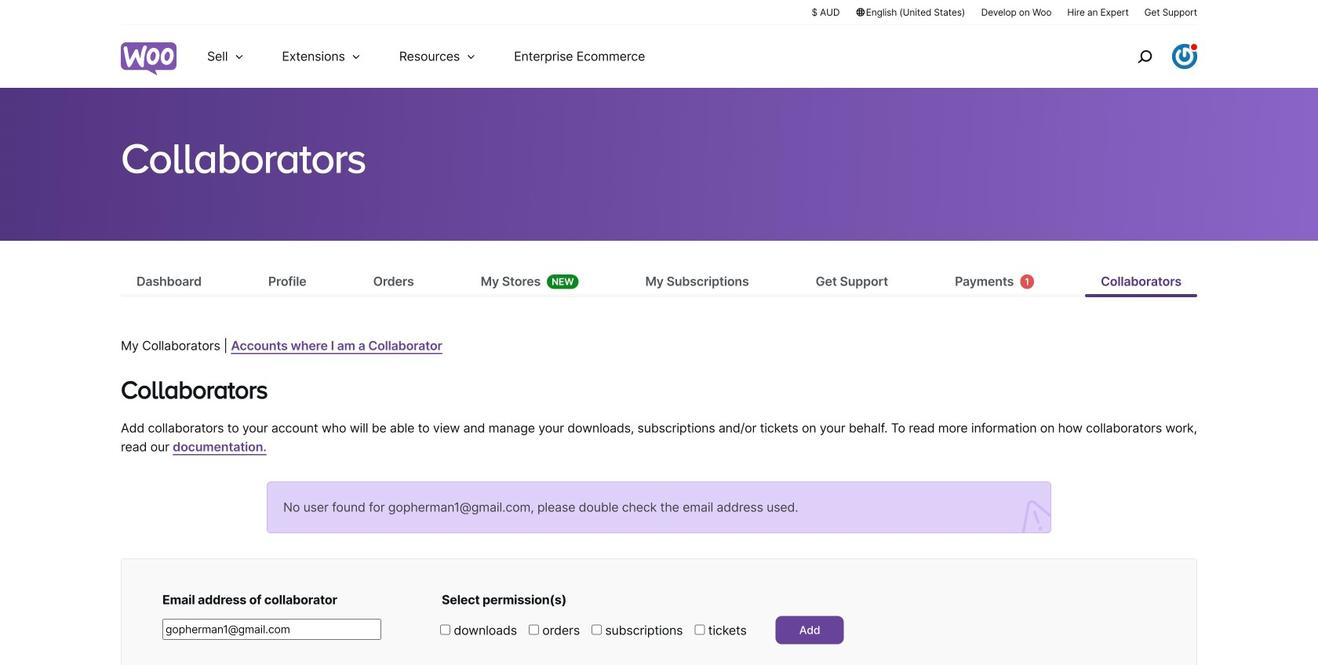 Task type: locate. For each thing, give the bounding box(es) containing it.
open account menu image
[[1172, 44, 1197, 69]]

None checkbox
[[529, 625, 539, 635]]

service navigation menu element
[[1104, 31, 1197, 82]]

None checkbox
[[440, 625, 450, 635], [592, 625, 602, 635], [695, 625, 705, 635], [440, 625, 450, 635], [592, 625, 602, 635], [695, 625, 705, 635]]

search image
[[1132, 44, 1157, 69]]



Task type: vqa. For each thing, say whether or not it's contained in the screenshot.
Open account menu image
yes



